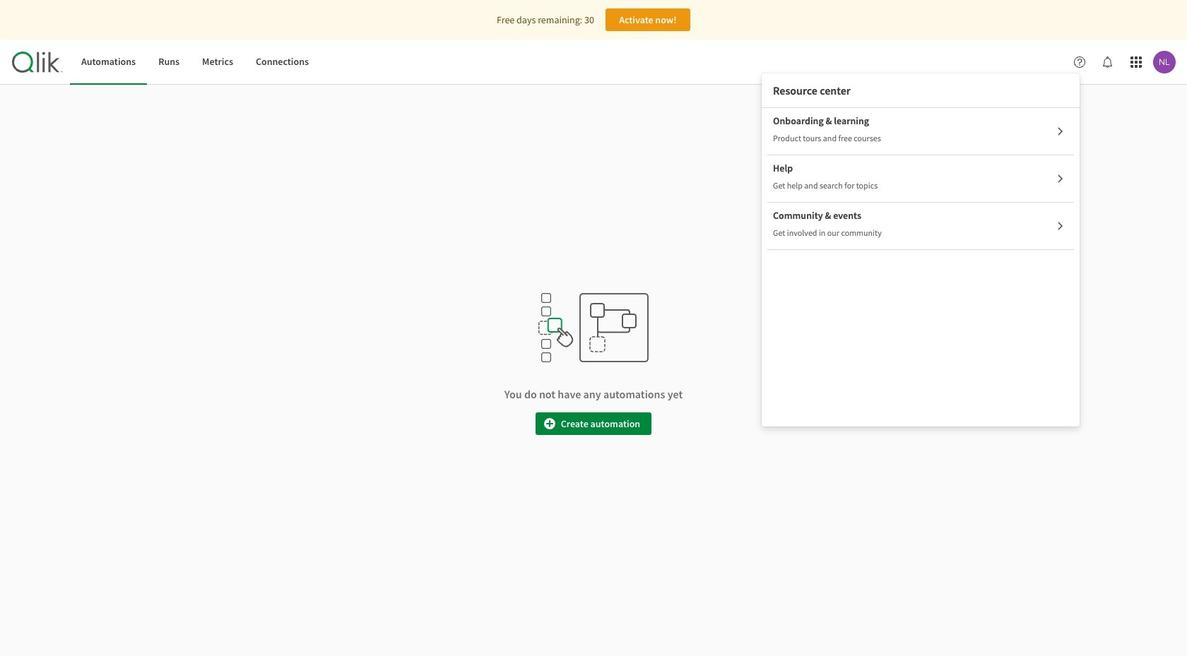 Task type: locate. For each thing, give the bounding box(es) containing it.
tab list
[[70, 40, 320, 85]]



Task type: describe. For each thing, give the bounding box(es) containing it.
noah lott image
[[1154, 51, 1177, 74]]



Task type: vqa. For each thing, say whether or not it's contained in the screenshot.
CLOSE SIDEBAR MENU image at the left of the page
no



